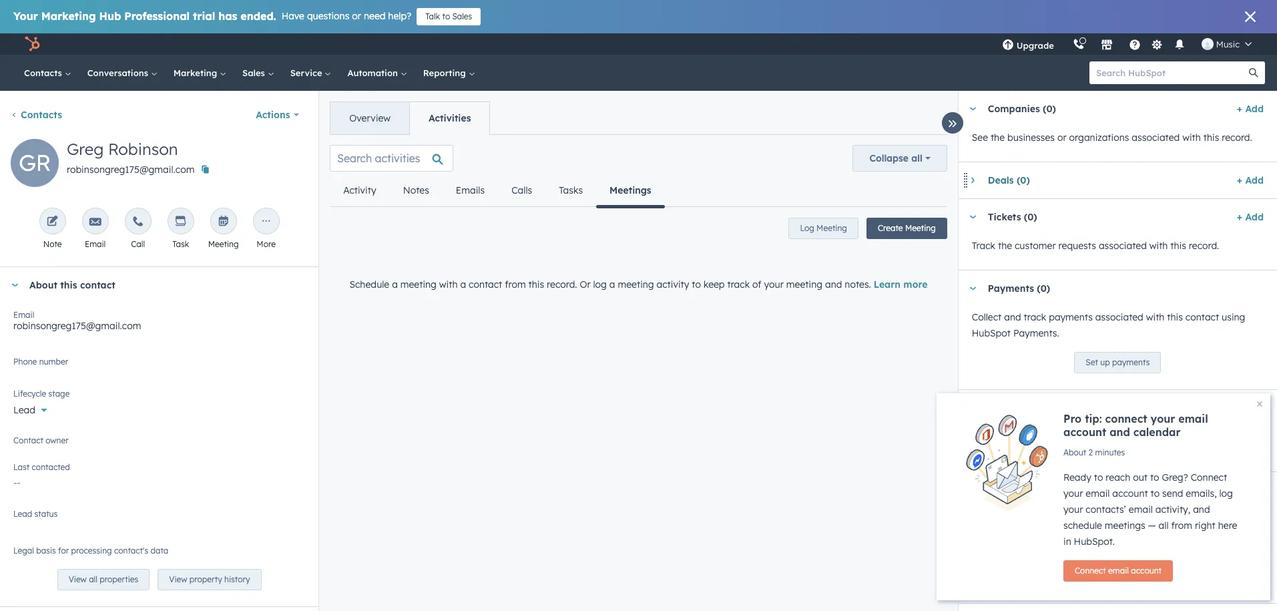 Task type: locate. For each thing, give the bounding box(es) containing it.
1 horizontal spatial email
[[85, 239, 106, 249]]

to up gives
[[1091, 513, 1100, 525]]

see
[[972, 132, 988, 144], [972, 431, 988, 443]]

lead left status
[[13, 509, 32, 519]]

note
[[43, 239, 62, 249]]

caret image inside companies (0) dropdown button
[[970, 107, 978, 111]]

1 vertical spatial marketing
[[174, 67, 220, 78]]

caret image
[[972, 176, 975, 184], [970, 215, 978, 219], [970, 287, 978, 290]]

trial
[[193, 9, 215, 23]]

0 vertical spatial payments
[[1049, 311, 1093, 323]]

about this contact button
[[0, 267, 305, 303]]

or left need
[[352, 10, 361, 22]]

(0) up businesses
[[1043, 103, 1057, 115]]

contact up attribute
[[988, 484, 1025, 496]]

0 vertical spatial contact
[[13, 435, 43, 445]]

caret image for deals
[[972, 176, 975, 184]]

email inside button
[[1109, 566, 1129, 576]]

log right emails,
[[1220, 488, 1233, 500]]

marketing link
[[166, 55, 234, 91]]

3 + add from the top
[[1237, 211, 1264, 223]]

uploaded
[[1159, 431, 1200, 443]]

(0) for tickets (0)
[[1024, 211, 1038, 223]]

contact create attribution
[[988, 484, 1111, 496]]

+ for see the businesses or organizations associated with this record.
[[1237, 103, 1243, 115]]

notes.
[[845, 279, 871, 291]]

email inside pro tip: connect your email account and calendar
[[1179, 412, 1209, 425]]

here
[[1219, 520, 1238, 532]]

associated down tickets (0) dropdown button
[[1099, 240, 1147, 252]]

or right 'activities'
[[1147, 431, 1156, 443]]

2 horizontal spatial meeting
[[787, 279, 823, 291]]

meeting
[[817, 223, 847, 233], [906, 223, 936, 233], [208, 239, 239, 249]]

0 vertical spatial + add button
[[1237, 101, 1264, 117]]

email down gives
[[1109, 566, 1129, 576]]

1 vertical spatial hubspot
[[1057, 529, 1096, 541]]

email for email robinsongreg175@gmail.com
[[13, 310, 34, 320]]

1 horizontal spatial or
[[1058, 132, 1067, 144]]

1 vertical spatial connect
[[1075, 566, 1106, 576]]

0 vertical spatial from
[[505, 279, 526, 291]]

1 meeting from the left
[[401, 279, 437, 291]]

0 vertical spatial navigation
[[330, 102, 491, 135]]

about
[[29, 279, 57, 291], [1064, 447, 1087, 457]]

the down 'companies'
[[991, 132, 1005, 144]]

close image
[[1246, 11, 1256, 22], [1258, 401, 1263, 407]]

stage
[[48, 389, 70, 399]]

caret image left about this contact
[[11, 284, 19, 287]]

1 horizontal spatial sales
[[453, 11, 472, 21]]

gives
[[1098, 529, 1121, 541]]

0 vertical spatial contacts link
[[16, 55, 79, 91]]

(0) for companies (0)
[[1043, 103, 1057, 115]]

has
[[219, 9, 237, 23]]

robinsongreg175@gmail.com
[[67, 164, 195, 176], [13, 320, 141, 332]]

2 vertical spatial + add
[[1237, 211, 1264, 223]]

(0) right tickets
[[1024, 211, 1038, 223]]

navigation inside feed
[[330, 174, 665, 208]]

log
[[800, 223, 815, 233]]

schedule
[[1064, 520, 1103, 532]]

help image
[[1129, 39, 1141, 51]]

1 horizontal spatial hubspot
[[1057, 529, 1096, 541]]

your right of
[[764, 279, 784, 291]]

this inside collect and track payments associated with this contact using hubspot payments.
[[1168, 311, 1183, 323]]

meeting right of
[[787, 279, 823, 291]]

account down credit
[[1132, 566, 1162, 576]]

caret image inside tickets (0) dropdown button
[[970, 215, 978, 219]]

1 + add button from the top
[[1237, 101, 1264, 117]]

a inside 'attribute contacts created to marketing activities. when a contact is created, hubspot gives credit to all that contact's interactions.'
[[1222, 513, 1228, 525]]

contact
[[469, 279, 502, 291], [80, 279, 115, 291], [1186, 311, 1220, 323], [972, 529, 1006, 541]]

businesses
[[1008, 132, 1055, 144]]

to up attribution
[[1095, 472, 1104, 484]]

meeting image
[[217, 216, 229, 228]]

caret image
[[970, 107, 978, 111], [11, 284, 19, 287]]

the for files
[[991, 431, 1005, 443]]

track left of
[[728, 279, 750, 291]]

0 vertical spatial +
[[1237, 103, 1243, 115]]

about this contact
[[29, 279, 115, 291]]

1 horizontal spatial marketing
[[174, 67, 220, 78]]

1 vertical spatial account
[[1113, 488, 1149, 500]]

caret image inside deals (0) dropdown button
[[972, 176, 975, 184]]

hubspot down collect
[[972, 327, 1011, 339]]

create
[[1028, 484, 1057, 496]]

email up phone
[[13, 310, 34, 320]]

0 horizontal spatial view
[[69, 575, 87, 585]]

2 vertical spatial + add button
[[1237, 209, 1264, 225]]

track up payments.
[[1024, 311, 1047, 323]]

0 horizontal spatial sales
[[242, 67, 268, 78]]

contact inside collect and track payments associated with this contact using hubspot payments.
[[1186, 311, 1220, 323]]

1 vertical spatial track
[[1024, 311, 1047, 323]]

meeting right log
[[817, 223, 847, 233]]

0 horizontal spatial track
[[728, 279, 750, 291]]

contacts
[[1014, 513, 1052, 525]]

all inside popup button
[[912, 152, 923, 164]]

0 horizontal spatial hubspot
[[972, 327, 1011, 339]]

Search activities search field
[[330, 145, 454, 172]]

0 horizontal spatial or
[[352, 10, 361, 22]]

all left the properties
[[89, 575, 98, 585]]

1 vertical spatial associated
[[1099, 240, 1147, 252]]

0 vertical spatial connect
[[1191, 472, 1228, 484]]

notes
[[403, 184, 429, 196]]

(0) right payments
[[1037, 283, 1051, 295]]

0 horizontal spatial about
[[29, 279, 57, 291]]

0 vertical spatial caret image
[[972, 176, 975, 184]]

3 + from the top
[[1237, 211, 1243, 223]]

0 vertical spatial see
[[972, 132, 988, 144]]

0 vertical spatial contact's
[[1197, 529, 1237, 541]]

0 horizontal spatial contact's
[[114, 546, 148, 556]]

sales up actions
[[242, 67, 268, 78]]

lead for lead
[[13, 404, 35, 416]]

activity,
[[1156, 504, 1191, 516]]

robinsongreg175@gmail.com down greg robinson
[[67, 164, 195, 176]]

1 vertical spatial contact
[[988, 484, 1025, 496]]

0 vertical spatial robinsongreg175@gmail.com
[[67, 164, 195, 176]]

1 vertical spatial navigation
[[330, 174, 665, 208]]

2 horizontal spatial meeting
[[906, 223, 936, 233]]

1 vertical spatial caret image
[[11, 284, 19, 287]]

and inside collect and track payments associated with this contact using hubspot payments.
[[1005, 311, 1022, 323]]

associated down payments (0) dropdown button
[[1096, 311, 1144, 323]]

keep
[[704, 279, 725, 291]]

2 vertical spatial associated
[[1096, 311, 1144, 323]]

calling icon button
[[1068, 35, 1091, 53]]

email up uploaded
[[1179, 412, 1209, 425]]

associated right organizations
[[1132, 132, 1180, 144]]

task image
[[175, 216, 187, 228]]

contact inside contact owner no owner
[[13, 435, 43, 445]]

view all properties
[[69, 575, 138, 585]]

using
[[1222, 311, 1246, 323]]

1 horizontal spatial contact
[[988, 484, 1025, 496]]

log right 'or' at the top of the page
[[593, 279, 607, 291]]

notes button
[[390, 174, 443, 206]]

contact for contact owner no owner
[[13, 435, 43, 445]]

your marketing hub professional trial has ended. have questions or need help?
[[13, 9, 412, 23]]

marketplaces image
[[1101, 39, 1113, 51]]

0 horizontal spatial payments
[[1049, 311, 1093, 323]]

deals (0) button
[[959, 162, 1232, 198]]

0 vertical spatial log
[[593, 279, 607, 291]]

0 horizontal spatial log
[[593, 279, 607, 291]]

1 view from the left
[[69, 575, 87, 585]]

caret image for tickets
[[970, 215, 978, 219]]

meeting right create
[[906, 223, 936, 233]]

and down emails,
[[1194, 504, 1211, 516]]

overview link
[[331, 102, 409, 134]]

0 vertical spatial sales
[[453, 11, 472, 21]]

owner up contacted
[[46, 435, 69, 445]]

this
[[1204, 132, 1220, 144], [1171, 240, 1187, 252], [529, 279, 544, 291], [60, 279, 77, 291], [1168, 311, 1183, 323], [1215, 431, 1230, 443]]

1 navigation from the top
[[330, 102, 491, 135]]

track
[[728, 279, 750, 291], [1024, 311, 1047, 323]]

lead
[[13, 404, 35, 416], [13, 509, 32, 519]]

0 horizontal spatial caret image
[[11, 284, 19, 287]]

professional
[[124, 9, 190, 23]]

1 see from the top
[[972, 132, 988, 144]]

associated for payments
[[1096, 311, 1144, 323]]

2 see from the top
[[972, 431, 988, 443]]

deals
[[988, 174, 1014, 186]]

your up schedule
[[1064, 504, 1084, 516]]

credit
[[1124, 529, 1149, 541]]

with inside feed
[[439, 279, 458, 291]]

lead down lifecycle
[[13, 404, 35, 416]]

all right the collapse
[[912, 152, 923, 164]]

your inside feed
[[764, 279, 784, 291]]

and up minutes
[[1110, 425, 1131, 439]]

1 horizontal spatial about
[[1064, 447, 1087, 457]]

2 navigation from the top
[[330, 174, 665, 208]]

all down activities. at the right of the page
[[1163, 529, 1173, 541]]

the for customer
[[998, 240, 1013, 252]]

1 lead from the top
[[13, 404, 35, 416]]

all inside ready to reach out to greg? connect your email account to send emails, log your contacts' email activity, and schedule meetings — all from right here in hubspot.
[[1159, 520, 1169, 532]]

ended.
[[241, 9, 276, 23]]

menu
[[993, 33, 1262, 55]]

or inside your marketing hub professional trial has ended. have questions or need help?
[[352, 10, 361, 22]]

to inside button
[[442, 11, 450, 21]]

0 vertical spatial lead
[[13, 404, 35, 416]]

2 vertical spatial the
[[991, 431, 1005, 443]]

2 view from the left
[[169, 575, 187, 585]]

caret image up the track
[[970, 215, 978, 219]]

3 meeting from the left
[[787, 279, 823, 291]]

when
[[1195, 513, 1220, 525]]

view down legal basis for processing contact's data
[[69, 575, 87, 585]]

track inside collect and track payments associated with this contact using hubspot payments.
[[1024, 311, 1047, 323]]

and right collect
[[1005, 311, 1022, 323]]

contact's down 'when'
[[1197, 529, 1237, 541]]

1 horizontal spatial close image
[[1258, 401, 1263, 407]]

greg robinson
[[67, 139, 178, 159]]

contact's left data
[[114, 546, 148, 556]]

attribution
[[972, 572, 1023, 584]]

2 vertical spatial caret image
[[970, 287, 978, 290]]

1 horizontal spatial meeting
[[618, 279, 654, 291]]

connect up emails,
[[1191, 472, 1228, 484]]

create
[[878, 223, 903, 233]]

1 vertical spatial or
[[1058, 132, 1067, 144]]

0 vertical spatial track
[[728, 279, 750, 291]]

call image
[[132, 216, 144, 228]]

+ add button for see the businesses or organizations associated with this record.
[[1237, 101, 1264, 117]]

2 vertical spatial +
[[1237, 211, 1243, 223]]

0 vertical spatial email
[[85, 239, 106, 249]]

contact's
[[1197, 529, 1237, 541], [114, 546, 148, 556]]

connect down hubspot.
[[1075, 566, 1106, 576]]

2 vertical spatial account
[[1132, 566, 1162, 576]]

navigation
[[330, 102, 491, 135], [330, 174, 665, 208]]

(0) inside dropdown button
[[1024, 211, 1038, 223]]

2 + add button from the top
[[1237, 172, 1264, 188]]

more image
[[260, 216, 272, 228]]

customer
[[1015, 240, 1056, 252]]

the left files
[[991, 431, 1005, 443]]

or right businesses
[[1058, 132, 1067, 144]]

2 horizontal spatial or
[[1147, 431, 1156, 443]]

payments right up
[[1113, 357, 1150, 367]]

1 vertical spatial email
[[13, 310, 34, 320]]

hubspot image
[[24, 36, 40, 52]]

3 + add button from the top
[[1237, 209, 1264, 225]]

account up 2
[[1064, 425, 1107, 439]]

0 vertical spatial about
[[29, 279, 57, 291]]

music
[[1217, 39, 1240, 49]]

and inside ready to reach out to greg? connect your email account to send emails, log your contacts' email activity, and schedule meetings — all from right here in hubspot.
[[1194, 504, 1211, 516]]

navigation containing activity
[[330, 174, 665, 208]]

email down email 'image'
[[85, 239, 106, 249]]

1 + add from the top
[[1237, 103, 1264, 115]]

about inside dropdown button
[[29, 279, 57, 291]]

0 horizontal spatial connect
[[1075, 566, 1106, 576]]

contact inside dropdown button
[[80, 279, 115, 291]]

marketing left hub at the top of the page
[[41, 9, 96, 23]]

0 vertical spatial hubspot
[[972, 327, 1011, 339]]

or
[[580, 279, 591, 291]]

0 horizontal spatial contact
[[13, 435, 43, 445]]

0 vertical spatial caret image
[[970, 107, 978, 111]]

upgrade image
[[1002, 39, 1014, 51]]

(0) right deals
[[1017, 174, 1030, 186]]

to left keep
[[692, 279, 701, 291]]

0 vertical spatial or
[[352, 10, 361, 22]]

1 horizontal spatial payments
[[1113, 357, 1150, 367]]

associated for requests
[[1099, 240, 1147, 252]]

0 horizontal spatial email
[[13, 310, 34, 320]]

lead inside 'popup button'
[[13, 404, 35, 416]]

associated inside collect and track payments associated with this contact using hubspot payments.
[[1096, 311, 1144, 323]]

view for view property history
[[169, 575, 187, 585]]

add inside popup button
[[1236, 402, 1254, 414]]

sales link
[[234, 55, 282, 91]]

to right out
[[1151, 472, 1160, 484]]

contact up last
[[13, 435, 43, 445]]

to right uploaded
[[1203, 431, 1212, 443]]

and left notes.
[[825, 279, 842, 291]]

log
[[593, 279, 607, 291], [1220, 488, 1233, 500]]

1 vertical spatial contacts
[[21, 109, 62, 121]]

1 vertical spatial +
[[1237, 174, 1243, 186]]

1 vertical spatial + add
[[1237, 174, 1264, 186]]

of
[[753, 279, 762, 291]]

about left 2
[[1064, 447, 1087, 457]]

collect
[[972, 311, 1002, 323]]

the right the track
[[998, 240, 1013, 252]]

0 horizontal spatial close image
[[1246, 11, 1256, 22]]

add for deals (0)
[[1246, 174, 1264, 186]]

contact's inside 'attribute contacts created to marketing activities. when a contact is created, hubspot gives credit to all that contact's interactions.'
[[1197, 529, 1237, 541]]

add
[[1246, 103, 1264, 115], [1246, 174, 1264, 186], [1246, 211, 1264, 223], [1236, 402, 1254, 414]]

see down 'companies'
[[972, 132, 988, 144]]

caret image inside the about this contact dropdown button
[[11, 284, 19, 287]]

2 meeting from the left
[[618, 279, 654, 291]]

email inside email robinsongreg175@gmail.com
[[13, 310, 34, 320]]

robinsongreg175@gmail.com down about this contact
[[13, 320, 141, 332]]

meetings button
[[596, 174, 665, 208]]

meeting left activity
[[618, 279, 654, 291]]

the
[[991, 132, 1005, 144], [998, 240, 1013, 252], [991, 431, 1005, 443]]

caret image left deals
[[972, 176, 975, 184]]

companies (0)
[[988, 103, 1057, 115]]

meeting down meeting image
[[208, 239, 239, 249]]

caret image left 'companies'
[[970, 107, 978, 111]]

1 horizontal spatial caret image
[[970, 107, 978, 111]]

1 horizontal spatial track
[[1024, 311, 1047, 323]]

menu item
[[1064, 33, 1066, 55]]

email up contacts'
[[1086, 488, 1110, 500]]

0 vertical spatial account
[[1064, 425, 1107, 439]]

meetings
[[610, 184, 652, 196]]

1 vertical spatial about
[[1064, 447, 1087, 457]]

1 horizontal spatial view
[[169, 575, 187, 585]]

1 vertical spatial from
[[1172, 520, 1193, 532]]

to right talk
[[442, 11, 450, 21]]

to down pro at the right bottom of the page
[[1071, 431, 1080, 443]]

meeting right schedule
[[401, 279, 437, 291]]

1 vertical spatial the
[[998, 240, 1013, 252]]

files
[[1008, 431, 1026, 443]]

1 vertical spatial caret image
[[970, 215, 978, 219]]

connect email account button
[[1064, 560, 1174, 582]]

contact inside dropdown button
[[988, 484, 1025, 496]]

greg
[[67, 139, 104, 159]]

view left property
[[169, 575, 187, 585]]

marketing down trial
[[174, 67, 220, 78]]

0 horizontal spatial meeting
[[401, 279, 437, 291]]

feed
[[319, 134, 958, 303]]

and inside pro tip: connect your email account and calendar
[[1110, 425, 1131, 439]]

companies
[[988, 103, 1040, 115]]

marketing inside marketing "link"
[[174, 67, 220, 78]]

2 lead from the top
[[13, 509, 32, 519]]

see left files
[[972, 431, 988, 443]]

settings image
[[1152, 39, 1164, 51]]

1 vertical spatial see
[[972, 431, 988, 443]]

caret image up collect
[[970, 287, 978, 290]]

your up uploaded
[[1151, 412, 1176, 425]]

1 vertical spatial sales
[[242, 67, 268, 78]]

1 vertical spatial + add button
[[1237, 172, 1264, 188]]

1 horizontal spatial meeting
[[817, 223, 847, 233]]

payments up payments.
[[1049, 311, 1093, 323]]

1 vertical spatial lead
[[13, 509, 32, 519]]

1 horizontal spatial from
[[1172, 520, 1193, 532]]

account down out
[[1113, 488, 1149, 500]]

search image
[[1250, 68, 1259, 77]]

attribution report builder button
[[972, 570, 1110, 587]]

search button
[[1243, 61, 1266, 84]]

associated
[[1132, 132, 1180, 144], [1099, 240, 1147, 252], [1096, 311, 1144, 323]]

+ add for track the customer requests associated with this record.
[[1237, 211, 1264, 223]]

1 vertical spatial contact's
[[114, 546, 148, 556]]

hubspot down created
[[1057, 529, 1096, 541]]

contact inside 'attribute contacts created to marketing activities. when a contact is created, hubspot gives credit to all that contact's interactions.'
[[972, 529, 1006, 541]]

see for see the files attached to your activities or uploaded to this record.
[[972, 431, 988, 443]]

all right —
[[1159, 520, 1169, 532]]

0 vertical spatial + add
[[1237, 103, 1264, 115]]

to
[[442, 11, 450, 21], [692, 279, 701, 291], [1071, 431, 1080, 443], [1203, 431, 1212, 443], [1095, 472, 1104, 484], [1151, 472, 1160, 484], [1151, 488, 1160, 500], [1091, 513, 1100, 525], [1151, 529, 1161, 541]]

emails,
[[1186, 488, 1217, 500]]

1 horizontal spatial connect
[[1191, 472, 1228, 484]]

log inside feed
[[593, 279, 607, 291]]

caret image inside payments (0) dropdown button
[[970, 287, 978, 290]]

1 horizontal spatial log
[[1220, 488, 1233, 500]]

upgrade
[[1017, 40, 1054, 51]]

+ add button for track the customer requests associated with this record.
[[1237, 209, 1264, 225]]

1 vertical spatial robinsongreg175@gmail.com
[[13, 320, 141, 332]]

minutes
[[1096, 447, 1126, 457]]

1 horizontal spatial contact's
[[1197, 529, 1237, 541]]

1 vertical spatial log
[[1220, 488, 1233, 500]]

0 vertical spatial the
[[991, 132, 1005, 144]]

sales right talk
[[453, 11, 472, 21]]

about down note
[[29, 279, 57, 291]]

1 + from the top
[[1237, 103, 1243, 115]]

that
[[1176, 529, 1194, 541]]

and
[[825, 279, 842, 291], [1005, 311, 1022, 323], [1110, 425, 1131, 439], [1194, 504, 1211, 516]]

Last contacted text field
[[13, 470, 305, 492]]



Task type: vqa. For each thing, say whether or not it's contained in the screenshot.
50 per page popup button
no



Task type: describe. For each thing, give the bounding box(es) containing it.
hubspot.
[[1074, 536, 1115, 548]]

payments (0) button
[[959, 270, 1259, 307]]

email up —
[[1129, 504, 1153, 516]]

hub
[[99, 9, 121, 23]]

calendar
[[1134, 425, 1181, 439]]

lead for lead status
[[13, 509, 32, 519]]

0 horizontal spatial marketing
[[41, 9, 96, 23]]

sales inside "link"
[[242, 67, 268, 78]]

set up payments
[[1086, 357, 1150, 367]]

your inside pro tip: connect your email account and calendar
[[1151, 412, 1176, 425]]

1 vertical spatial contacts link
[[11, 109, 62, 121]]

see the files attached to your activities or uploaded to this record.
[[972, 431, 1263, 443]]

track the customer requests associated with this record.
[[972, 240, 1220, 252]]

for
[[58, 546, 69, 556]]

hubspot inside collect and track payments associated with this contact using hubspot payments.
[[972, 327, 1011, 339]]

2 + from the top
[[1237, 174, 1243, 186]]

number
[[39, 357, 68, 367]]

(0) for payments (0)
[[1037, 283, 1051, 295]]

0 vertical spatial close image
[[1246, 11, 1256, 22]]

connect inside button
[[1075, 566, 1106, 576]]

payments inside collect and track payments associated with this contact using hubspot payments.
[[1049, 311, 1093, 323]]

collect and track payments associated with this contact using hubspot payments.
[[972, 311, 1246, 339]]

tickets (0) button
[[959, 199, 1232, 235]]

attachments button
[[959, 390, 1222, 426]]

create meeting button
[[867, 218, 948, 239]]

with inside collect and track payments associated with this contact using hubspot payments.
[[1147, 311, 1165, 323]]

basis
[[36, 546, 56, 556]]

hubspot link
[[16, 36, 50, 52]]

data
[[151, 546, 169, 556]]

note image
[[47, 216, 59, 228]]

greg robinson image
[[1202, 38, 1214, 50]]

navigation containing overview
[[330, 102, 491, 135]]

contact owner no owner
[[13, 435, 69, 453]]

Search HubSpot search field
[[1090, 61, 1254, 84]]

collapse all
[[870, 152, 923, 164]]

schedule a meeting with a contact from this record. or log a meeting activity to keep track of your meeting and notes. learn more
[[350, 279, 928, 291]]

feed containing collapse all
[[319, 134, 958, 303]]

actions button
[[247, 102, 308, 128]]

meeting for log meeting
[[817, 223, 847, 233]]

calls button
[[498, 174, 546, 206]]

see for see the businesses or organizations associated with this record.
[[972, 132, 988, 144]]

Phone number text field
[[13, 355, 305, 381]]

tickets (0)
[[988, 211, 1038, 223]]

history
[[224, 575, 250, 585]]

this inside dropdown button
[[60, 279, 77, 291]]

contacted
[[32, 462, 70, 472]]

2 vertical spatial or
[[1147, 431, 1156, 443]]

view all properties link
[[57, 569, 150, 591]]

up
[[1101, 357, 1110, 367]]

menu containing music
[[993, 33, 1262, 55]]

from inside ready to reach out to greg? connect your email account to send emails, log your contacts' email activity, and schedule meetings — all from right here in hubspot.
[[1172, 520, 1193, 532]]

attribute
[[972, 513, 1011, 525]]

attribute contacts created to marketing activities. when a contact is created, hubspot gives credit to all that contact's interactions.
[[972, 513, 1237, 557]]

calling icon image
[[1073, 39, 1085, 51]]

+ for track the customer requests associated with this record.
[[1237, 211, 1243, 223]]

account inside button
[[1132, 566, 1162, 576]]

learn
[[874, 279, 901, 291]]

log meeting
[[800, 223, 847, 233]]

last contacted
[[13, 462, 70, 472]]

service link
[[282, 55, 340, 91]]

activities
[[429, 112, 471, 124]]

lifecycle stage
[[13, 389, 70, 399]]

+ add for see the businesses or organizations associated with this record.
[[1237, 103, 1264, 115]]

add for tickets (0)
[[1246, 211, 1264, 223]]

reach
[[1106, 472, 1131, 484]]

view property history link
[[158, 569, 262, 591]]

activity button
[[330, 174, 390, 206]]

to right credit
[[1151, 529, 1161, 541]]

from inside feed
[[505, 279, 526, 291]]

emails
[[456, 184, 485, 196]]

in
[[1064, 536, 1072, 548]]

email image
[[89, 216, 101, 228]]

2
[[1089, 447, 1093, 457]]

set
[[1086, 357, 1099, 367]]

connect email account
[[1075, 566, 1162, 576]]

overview
[[349, 112, 391, 124]]

talk to sales button
[[417, 8, 481, 25]]

music button
[[1194, 33, 1260, 55]]

robinson
[[108, 139, 178, 159]]

0 horizontal spatial meeting
[[208, 239, 239, 249]]

meeting for create meeting
[[906, 223, 936, 233]]

schedule
[[350, 279, 390, 291]]

the for businesses
[[991, 132, 1005, 144]]

your
[[13, 9, 38, 23]]

ready
[[1064, 472, 1092, 484]]

deals (0)
[[988, 174, 1030, 186]]

conversations
[[87, 67, 151, 78]]

caret image for about this contact
[[11, 284, 19, 287]]

lead status
[[13, 509, 58, 519]]

out
[[1133, 472, 1148, 484]]

tasks button
[[546, 174, 596, 206]]

marketplaces button
[[1093, 33, 1121, 55]]

1 vertical spatial close image
[[1258, 401, 1263, 407]]

add button
[[1227, 395, 1264, 421]]

notifications image
[[1174, 39, 1186, 51]]

organizations
[[1070, 132, 1130, 144]]

pro
[[1064, 412, 1082, 425]]

automation
[[348, 67, 401, 78]]

caret image for payments
[[970, 287, 978, 290]]

view for view all properties
[[69, 575, 87, 585]]

interactions.
[[972, 545, 1026, 557]]

meetings
[[1105, 520, 1146, 532]]

questions
[[307, 10, 350, 22]]

(0) for deals (0)
[[1017, 174, 1030, 186]]

automation link
[[340, 55, 415, 91]]

your up 2
[[1082, 431, 1102, 443]]

activity
[[343, 184, 376, 196]]

1 vertical spatial payments
[[1113, 357, 1150, 367]]

sales inside button
[[453, 11, 472, 21]]

conversations link
[[79, 55, 166, 91]]

ready to reach out to greg? connect your email account to send emails, log your contacts' email activity, and schedule meetings — all from right here in hubspot.
[[1064, 472, 1238, 548]]

to left the send
[[1151, 488, 1160, 500]]

contacts'
[[1086, 504, 1127, 516]]

property
[[190, 575, 222, 585]]

all inside 'attribute contacts created to marketing activities. when a contact is created, hubspot gives credit to all that contact's interactions.'
[[1163, 529, 1173, 541]]

0 vertical spatial contacts
[[24, 67, 65, 78]]

0 vertical spatial associated
[[1132, 132, 1180, 144]]

activity
[[657, 279, 690, 291]]

tickets
[[988, 211, 1022, 223]]

hubspot inside 'attribute contacts created to marketing activities. when a contact is created, hubspot gives credit to all that contact's interactions.'
[[1057, 529, 1096, 541]]

log inside ready to reach out to greg? connect your email account to send emails, log your contacts' email activity, and schedule meetings — all from right here in hubspot.
[[1220, 488, 1233, 500]]

activities.
[[1150, 513, 1192, 525]]

marketing
[[1103, 513, 1148, 525]]

attribution
[[1060, 484, 1111, 496]]

created,
[[1018, 529, 1054, 541]]

properties
[[100, 575, 138, 585]]

2 + add from the top
[[1237, 174, 1264, 186]]

add for companies (0)
[[1246, 103, 1264, 115]]

account inside ready to reach out to greg? connect your email account to send emails, log your contacts' email activity, and schedule meetings — all from right here in hubspot.
[[1113, 488, 1149, 500]]

send
[[1163, 488, 1184, 500]]

contact for contact create attribution
[[988, 484, 1025, 496]]

companies (0) button
[[959, 91, 1232, 127]]

email for email
[[85, 239, 106, 249]]

account inside pro tip: connect your email account and calendar
[[1064, 425, 1107, 439]]

caret image for companies (0)
[[970, 107, 978, 111]]

your down ready
[[1064, 488, 1084, 500]]

connect inside ready to reach out to greg? connect your email account to send emails, log your contacts' email activity, and schedule meetings — all from right here in hubspot.
[[1191, 472, 1228, 484]]

owner up last contacted
[[29, 441, 56, 453]]

created
[[1055, 513, 1088, 525]]

reporting link
[[415, 55, 483, 91]]

emails button
[[443, 174, 498, 206]]

reporting
[[423, 67, 469, 78]]

about for about 2 minutes
[[1064, 447, 1087, 457]]

about for about this contact
[[29, 279, 57, 291]]



